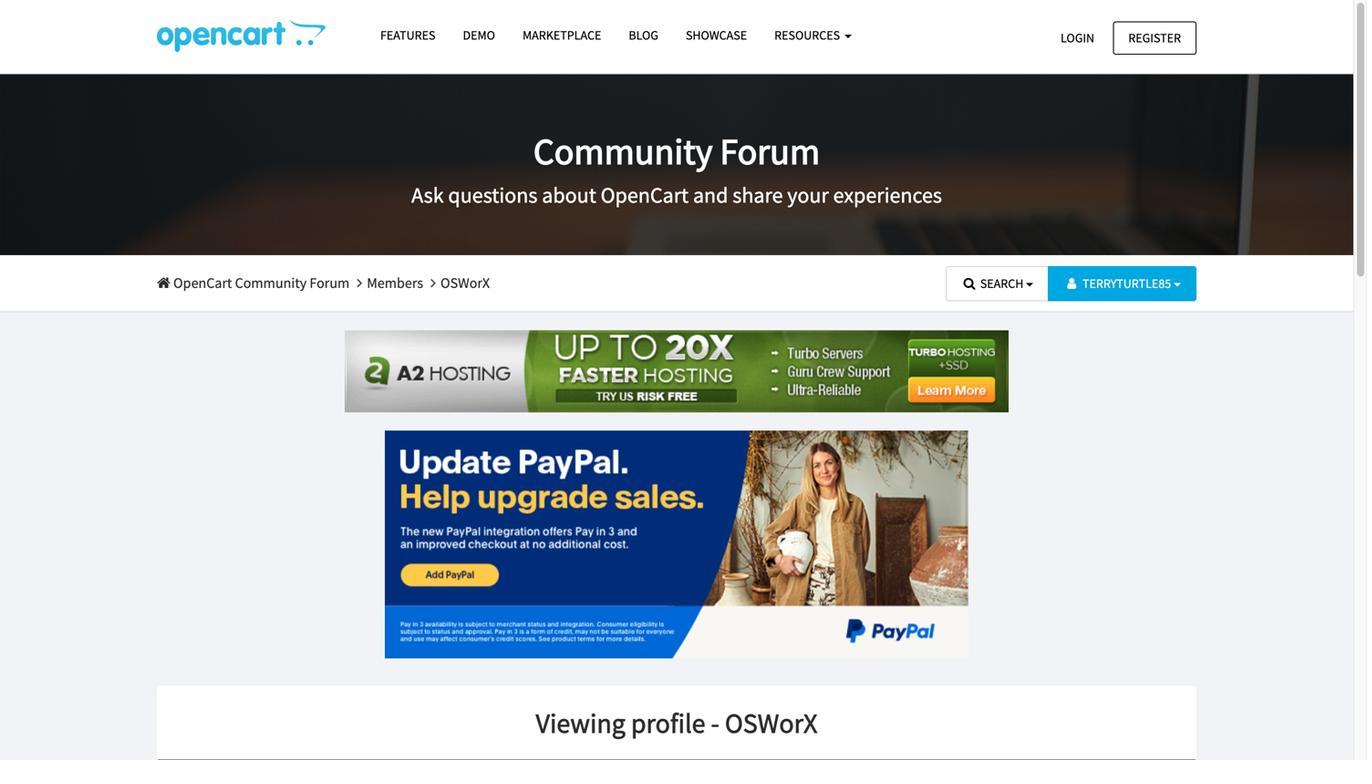 Task type: locate. For each thing, give the bounding box(es) containing it.
1 vertical spatial opencart
[[173, 274, 232, 292]]

forum up the share
[[720, 128, 820, 174]]

1 horizontal spatial community
[[534, 128, 713, 174]]

opencart community forum link
[[157, 274, 350, 292]]

members link
[[367, 274, 423, 292]]

showcase link
[[672, 19, 761, 51]]

demo
[[463, 27, 495, 43]]

community
[[534, 128, 713, 174], [235, 274, 307, 292]]

opencart right home image
[[173, 274, 232, 292]]

1 horizontal spatial forum
[[720, 128, 820, 174]]

-
[[711, 707, 720, 741]]

register link
[[1113, 21, 1197, 55]]

resources
[[775, 27, 843, 43]]

0 vertical spatial forum
[[720, 128, 820, 174]]

your
[[788, 182, 829, 209]]

user image
[[1064, 277, 1080, 290]]

1 vertical spatial osworx
[[725, 707, 818, 741]]

about
[[542, 182, 597, 209]]

opencart left and
[[601, 182, 689, 209]]

demo link
[[449, 19, 509, 51]]

0 horizontal spatial forum
[[310, 274, 350, 292]]

forum
[[720, 128, 820, 174], [310, 274, 350, 292]]

0 vertical spatial community
[[534, 128, 713, 174]]

opencart
[[601, 182, 689, 209], [173, 274, 232, 292]]

ask
[[412, 182, 444, 209]]

0 horizontal spatial community
[[235, 274, 307, 292]]

login
[[1061, 30, 1095, 46]]

0 horizontal spatial osworx
[[441, 274, 490, 292]]

1 horizontal spatial osworx
[[725, 707, 818, 741]]

osworx right "members" on the top of the page
[[441, 274, 490, 292]]

features
[[380, 27, 436, 43]]

osworx right - on the right
[[725, 707, 818, 741]]

1 horizontal spatial opencart
[[601, 182, 689, 209]]

osworx
[[441, 274, 490, 292], [725, 707, 818, 741]]

experiences
[[834, 182, 942, 209]]

opencart community forum
[[170, 274, 350, 292]]

members
[[367, 274, 423, 292]]

0 horizontal spatial opencart
[[173, 274, 232, 292]]

0 vertical spatial opencart
[[601, 182, 689, 209]]

forum left members link
[[310, 274, 350, 292]]

viewing profile - osworx
[[536, 707, 818, 741]]

0 vertical spatial osworx
[[441, 274, 490, 292]]

1 vertical spatial forum
[[310, 274, 350, 292]]

terryturtle85 button
[[1049, 266, 1197, 301]]

opencart inside community forum ask questions about opencart and share your experiences
[[601, 182, 689, 209]]



Task type: vqa. For each thing, say whether or not it's contained in the screenshot.
wrote:
no



Task type: describe. For each thing, give the bounding box(es) containing it.
blog link
[[615, 19, 672, 51]]

terryturtle85
[[1083, 276, 1172, 292]]

search image
[[962, 277, 978, 290]]

profile
[[631, 707, 706, 741]]

share
[[733, 182, 783, 209]]

marketplace
[[523, 27, 602, 43]]

showcase
[[686, 27, 747, 43]]

forum inside community forum ask questions about opencart and share your experiences
[[720, 128, 820, 174]]

community forum ask questions about opencart and share your experiences
[[412, 128, 942, 209]]

resources link
[[761, 19, 866, 51]]

search button
[[946, 266, 1049, 301]]

and
[[693, 182, 729, 209]]

a2 hosting image
[[345, 331, 1009, 413]]

login link
[[1046, 21, 1111, 55]]

osworx link
[[441, 274, 490, 292]]

search
[[981, 276, 1024, 292]]

marketplace link
[[509, 19, 615, 51]]

features link
[[367, 19, 449, 51]]

1 vertical spatial community
[[235, 274, 307, 292]]

viewing
[[536, 707, 626, 741]]

register
[[1129, 30, 1182, 46]]

home image
[[157, 276, 170, 291]]

questions
[[448, 182, 538, 209]]

blog
[[629, 27, 659, 43]]

paypal payment gateway image
[[385, 431, 969, 659]]

community inside community forum ask questions about opencart and share your experiences
[[534, 128, 713, 174]]



